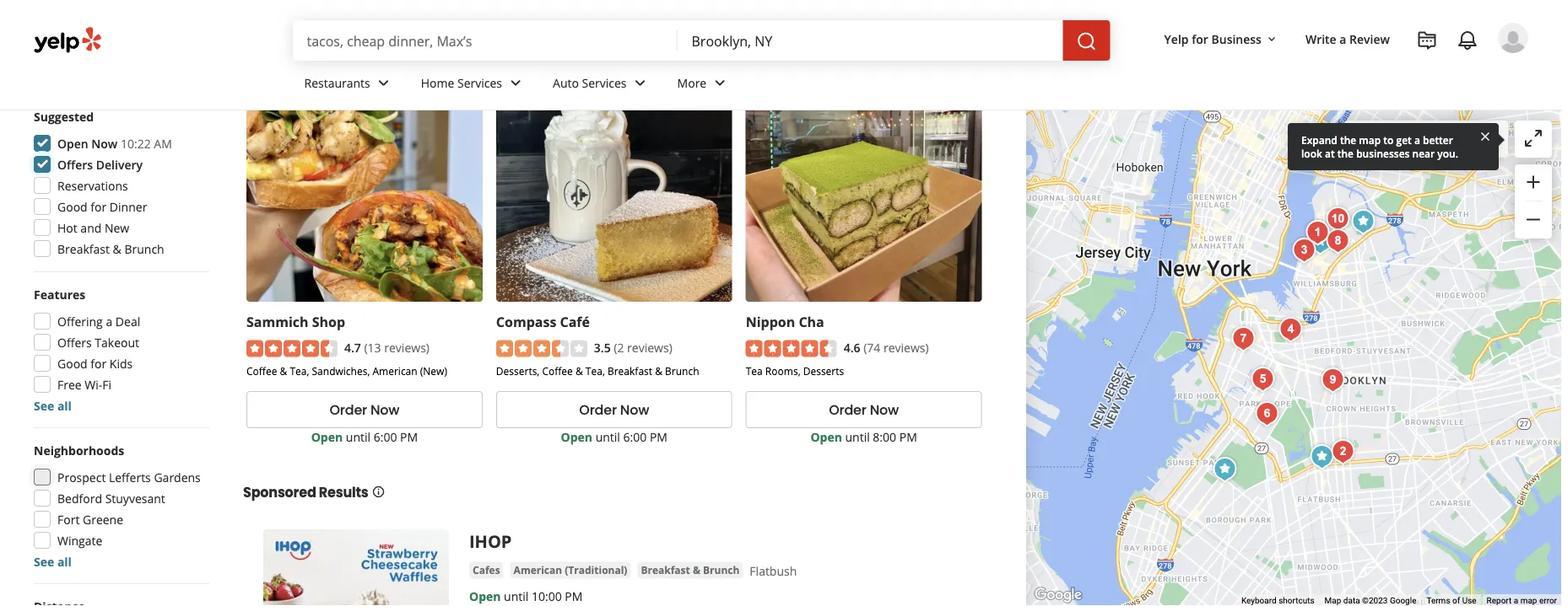 Task type: locate. For each thing, give the bounding box(es) containing it.
map for to
[[1359, 133, 1381, 147]]

cafe rue dix image
[[1316, 364, 1350, 398]]

order up open until 8:00 pm at the bottom of page
[[829, 401, 867, 420]]

1 horizontal spatial 6:00
[[623, 429, 647, 445]]

1 vertical spatial 16 info v2 image
[[372, 486, 385, 499]]

None field
[[307, 31, 665, 50], [692, 31, 1050, 50]]

now up offers delivery
[[91, 135, 118, 152]]

4.7
[[344, 340, 361, 356]]

2 horizontal spatial 24 chevron down v2 image
[[710, 73, 730, 93]]

breakfast & brunch inside button
[[641, 564, 740, 578]]

0 horizontal spatial 6:00
[[374, 429, 397, 445]]

for up hot and new
[[91, 199, 107, 215]]

breakfast inside breakfast & brunch button
[[641, 564, 690, 578]]

for right yelp
[[1192, 31, 1209, 47]]

0 vertical spatial breakfast
[[57, 241, 110, 257]]

& down new on the left of page
[[113, 241, 121, 257]]

offers down offering
[[57, 335, 92, 351]]

a for report a map error
[[1514, 596, 1519, 607]]

yelp
[[1164, 31, 1189, 47]]

2 24 chevron down v2 image from the left
[[630, 73, 650, 93]]

group containing neighborhoods
[[29, 442, 209, 571]]

2 order now link from the left
[[496, 392, 732, 429]]

cafe mogador image
[[1301, 216, 1335, 250]]

for for kids
[[91, 356, 107, 372]]

takeout for featured
[[322, 22, 391, 46]]

Find text field
[[307, 31, 665, 50]]

a right write
[[1340, 31, 1347, 47]]

1 vertical spatial see all
[[34, 554, 72, 570]]

businesses
[[1357, 146, 1410, 160]]

offers for offers delivery
[[57, 157, 93, 173]]

0 vertical spatial see all
[[34, 398, 72, 414]]

all
[[61, 20, 72, 34], [57, 398, 72, 414], [57, 554, 72, 570]]

keyboard shortcuts
[[1242, 596, 1315, 607]]

breakfast & brunch left flatbush
[[641, 564, 740, 578]]

1 horizontal spatial tea,
[[586, 364, 605, 378]]

american up 10:00 on the left bottom
[[514, 564, 562, 578]]

2 see from the top
[[34, 554, 54, 570]]

nippon
[[746, 313, 795, 331]]

pm
[[400, 429, 418, 445], [650, 429, 668, 445], [900, 429, 917, 445], [565, 589, 583, 605]]

expand the map to get a better look at the businesses near you. tooltip
[[1288, 123, 1499, 171]]

0 horizontal spatial order
[[330, 401, 367, 420]]

brunch
[[124, 241, 164, 257], [665, 364, 699, 378], [703, 564, 740, 578]]

1 vertical spatial offers
[[57, 335, 92, 351]]

1 order now link from the left
[[246, 392, 483, 429]]

2 none field from the left
[[692, 31, 1050, 50]]

2 see all button from the top
[[34, 554, 72, 570]]

tea, down 3.5
[[586, 364, 605, 378]]

a inside write a review 'link'
[[1340, 31, 1347, 47]]

restaurants link
[[291, 61, 407, 110]]

1 open until 6:00 pm from the left
[[311, 429, 418, 445]]

none field up home services link
[[307, 31, 665, 50]]

brunch down 3.5 (2 reviews)
[[665, 364, 699, 378]]

group containing suggested
[[29, 108, 209, 263]]

cafes link
[[469, 563, 504, 580]]

1 vertical spatial breakfast & brunch
[[641, 564, 740, 578]]

report a map error link
[[1487, 596, 1557, 607]]

offers for offers takeout
[[57, 335, 92, 351]]

1 see from the top
[[34, 398, 54, 414]]

2 see all from the top
[[34, 554, 72, 570]]

none field up business categories element
[[692, 31, 1050, 50]]

order for compass café
[[579, 401, 617, 420]]

see
[[34, 398, 54, 414], [34, 554, 54, 570]]

open left "8:00"
[[811, 429, 842, 445]]

24 chevron down v2 image right auto services
[[630, 73, 650, 93]]

0 vertical spatial see all button
[[34, 398, 72, 414]]

0 horizontal spatial order now
[[330, 401, 400, 420]]

takeout up kids
[[95, 335, 139, 351]]

reviews) for sammich shop
[[384, 340, 430, 356]]

open down desserts, coffee & tea, breakfast & brunch
[[561, 429, 593, 445]]

0 horizontal spatial breakfast & brunch
[[57, 241, 164, 257]]

evelina image
[[1274, 313, 1308, 347]]

now up "8:00"
[[870, 401, 899, 420]]

6:00 down desserts, coffee & tea, breakfast & brunch
[[623, 429, 647, 445]]

16 info v2 image
[[979, 0, 993, 6], [372, 486, 385, 499]]

shortcuts
[[1279, 596, 1315, 607]]

1 horizontal spatial services
[[582, 75, 627, 91]]

features
[[34, 287, 85, 303]]

1 see all from the top
[[34, 398, 72, 414]]

1 horizontal spatial sponsored
[[467, 26, 528, 42]]

breakfast
[[57, 241, 110, 257], [608, 364, 652, 378], [641, 564, 690, 578]]

24 chevron down v2 image
[[374, 73, 394, 93], [630, 73, 650, 93], [710, 73, 730, 93]]

see for free wi-fi
[[34, 398, 54, 414]]

a right get
[[1415, 133, 1421, 147]]

featured
[[243, 22, 319, 46]]

& down 4.7 star rating image
[[280, 364, 287, 378]]

1 horizontal spatial takeout
[[322, 22, 391, 46]]

flatbush
[[750, 564, 797, 580]]

map left to
[[1359, 133, 1381, 147]]

ihop link
[[469, 530, 512, 553]]

map
[[1434, 131, 1459, 148], [1359, 133, 1381, 147], [1521, 596, 1537, 607]]

1 order now from the left
[[330, 401, 400, 420]]

0 vertical spatial breakfast & brunch
[[57, 241, 164, 257]]

until down desserts, coffee & tea, breakfast & brunch
[[596, 429, 620, 445]]

2 open until 6:00 pm from the left
[[561, 429, 668, 445]]

2 vertical spatial breakfast
[[641, 564, 690, 578]]

2 horizontal spatial order
[[829, 401, 867, 420]]

reviews) for compass café
[[627, 340, 673, 356]]

see all down wingate on the left of page
[[34, 554, 72, 570]]

1 horizontal spatial american
[[514, 564, 562, 578]]

order now link for café
[[496, 392, 732, 429]]

reviews) for nippon cha
[[884, 340, 929, 356]]

takeout up restaurants link
[[322, 22, 391, 46]]

order now link down desserts, coffee & tea, breakfast & brunch
[[496, 392, 732, 429]]

order now
[[330, 401, 400, 420], [579, 401, 649, 420], [829, 401, 899, 420]]

6:00 for café
[[623, 429, 647, 445]]

24 chevron down v2 image for auto services
[[630, 73, 650, 93]]

see all
[[34, 398, 72, 414], [34, 554, 72, 570]]

business
[[1212, 31, 1262, 47]]

café
[[560, 313, 590, 331]]

2 services from the left
[[582, 75, 627, 91]]

0 horizontal spatial coffee
[[246, 364, 277, 378]]

order now down desserts, coffee & tea, breakfast & brunch
[[579, 401, 649, 420]]

24 chevron down v2 image right more
[[710, 73, 730, 93]]

reviews) right (74
[[884, 340, 929, 356]]

open for nippon
[[811, 429, 842, 445]]

0 horizontal spatial open until 6:00 pm
[[311, 429, 418, 445]]

0 horizontal spatial brunch
[[124, 241, 164, 257]]

see all button down free
[[34, 398, 72, 414]]

order for sammich shop
[[330, 401, 367, 420]]

3 order now link from the left
[[746, 392, 982, 429]]

2 vertical spatial brunch
[[703, 564, 740, 578]]

breakfast down and
[[57, 241, 110, 257]]

takeout
[[322, 22, 391, 46], [95, 335, 139, 351]]

3 24 chevron down v2 image from the left
[[710, 73, 730, 93]]

1 services from the left
[[458, 75, 502, 91]]

1 vertical spatial breakfast
[[608, 364, 652, 378]]

to
[[1384, 133, 1394, 147]]

1 horizontal spatial none field
[[692, 31, 1050, 50]]

now down desserts, coffee & tea, breakfast & brunch
[[620, 401, 649, 420]]

all for neighborhoods
[[57, 554, 72, 570]]

search as map moves
[[1378, 131, 1498, 148]]

see for wingate
[[34, 554, 54, 570]]

zoom in image
[[1524, 172, 1544, 192]]

brunch left flatbush
[[703, 564, 740, 578]]

1 24 chevron down v2 image from the left
[[374, 73, 394, 93]]

24 chevron down v2 image inside more link
[[710, 73, 730, 93]]

order now up open until 8:00 pm at the bottom of page
[[829, 401, 899, 420]]

2 horizontal spatial brunch
[[703, 564, 740, 578]]

24 chevron down v2 image inside restaurants link
[[374, 73, 394, 93]]

& left flatbush
[[693, 564, 701, 578]]

3 reviews) from the left
[[884, 340, 929, 356]]

near
[[1413, 146, 1435, 160]]

keyboard shortcuts button
[[1242, 596, 1315, 607]]

1 horizontal spatial breakfast & brunch
[[641, 564, 740, 578]]

zatar cafe & bistro image
[[1251, 398, 1284, 431]]

open until 6:00 pm up results
[[311, 429, 418, 445]]

breakfast & brunch
[[57, 241, 164, 257], [641, 564, 740, 578]]

write a review link
[[1299, 24, 1397, 54]]

compass
[[496, 313, 557, 331]]

16 chevron down v2 image
[[1265, 33, 1279, 46]]

see all button
[[34, 398, 72, 414], [34, 554, 72, 570]]

order now for sammich shop
[[330, 401, 400, 420]]

reviews)
[[384, 340, 430, 356], [627, 340, 673, 356], [884, 340, 929, 356]]

2 good from the top
[[57, 356, 88, 372]]

10:00
[[532, 589, 562, 605]]

1 horizontal spatial order
[[579, 401, 617, 420]]

open up results
[[311, 429, 343, 445]]

3 order from the left
[[829, 401, 867, 420]]

new
[[105, 220, 129, 236]]

see all for wingate
[[34, 554, 72, 570]]

see all button down wingate on the left of page
[[34, 554, 72, 570]]

order now for nippon cha
[[829, 401, 899, 420]]

services left 24 chevron down v2 icon
[[458, 75, 502, 91]]

sponsored
[[467, 26, 528, 42], [243, 483, 316, 502]]

©2023
[[1362, 596, 1388, 607]]

1 horizontal spatial coffee
[[542, 364, 573, 378]]

map left "error"
[[1521, 596, 1537, 607]]

terms
[[1427, 596, 1451, 607]]

24 chevron down v2 image inside auto services link
[[630, 73, 650, 93]]

order down coffee & tea, sandwiches, american (new)
[[330, 401, 367, 420]]

1 see all button from the top
[[34, 398, 72, 414]]

breakfast inside "group"
[[57, 241, 110, 257]]

all down wingate on the left of page
[[57, 554, 72, 570]]

0 horizontal spatial 16 info v2 image
[[372, 486, 385, 499]]

terrace restaurant and bakery image
[[1246, 363, 1280, 397]]

all right clear
[[61, 20, 72, 34]]

for inside yelp for business button
[[1192, 31, 1209, 47]]

0 vertical spatial american
[[373, 364, 418, 378]]

ihop
[[469, 530, 512, 553]]

0 horizontal spatial american
[[373, 364, 418, 378]]

look
[[1302, 146, 1323, 160]]

1 vertical spatial american
[[514, 564, 562, 578]]

as
[[1419, 131, 1431, 148]]

yelp for business
[[1164, 31, 1262, 47]]

tea, down 4.7 star rating image
[[290, 364, 309, 378]]

3 order now from the left
[[829, 401, 899, 420]]

a left deal at the left of page
[[106, 314, 112, 330]]

2 horizontal spatial order now link
[[746, 392, 982, 429]]

american down 4.7 (13 reviews)
[[373, 364, 418, 378]]

free wi-fi
[[57, 377, 111, 393]]

error
[[1540, 596, 1557, 607]]

1 vertical spatial brunch
[[665, 364, 699, 378]]

1 horizontal spatial 16 info v2 image
[[979, 0, 993, 6]]

good up free
[[57, 356, 88, 372]]

1 none field from the left
[[307, 31, 665, 50]]

hot and new
[[57, 220, 129, 236]]

good for good for dinner
[[57, 199, 88, 215]]

until up results
[[346, 429, 371, 445]]

0 horizontal spatial 24 chevron down v2 image
[[374, 73, 394, 93]]

0 vertical spatial for
[[1192, 31, 1209, 47]]

2 reviews) from the left
[[627, 340, 673, 356]]

2 vertical spatial for
[[91, 356, 107, 372]]

2 horizontal spatial order now
[[829, 401, 899, 420]]

open until 6:00 pm down desserts, coffee & tea, breakfast & brunch
[[561, 429, 668, 445]]

services
[[458, 75, 502, 91], [582, 75, 627, 91]]

open until 6:00 pm for shop
[[311, 429, 418, 445]]

see all down free
[[34, 398, 72, 414]]

0 vertical spatial offers
[[57, 157, 93, 173]]

sammich shop image
[[1208, 453, 1242, 487]]

now down coffee & tea, sandwiches, american (new)
[[371, 401, 400, 420]]

0 vertical spatial sponsored
[[467, 26, 528, 42]]

map inside expand the map to get a better look at the businesses near you.
[[1359, 133, 1381, 147]]

now for compass café
[[620, 401, 649, 420]]

24 chevron down v2 image right restaurants
[[374, 73, 394, 93]]

2 horizontal spatial reviews)
[[884, 340, 929, 356]]

0 horizontal spatial services
[[458, 75, 502, 91]]

for down offers takeout
[[91, 356, 107, 372]]

order now for compass café
[[579, 401, 649, 420]]

1 horizontal spatial open until 6:00 pm
[[561, 429, 668, 445]]

clear all
[[34, 20, 72, 34]]

expand map image
[[1524, 128, 1544, 148]]

until left "8:00"
[[845, 429, 870, 445]]

coffee down 4.7 star rating image
[[246, 364, 277, 378]]

nippon cha link
[[746, 313, 824, 331]]

1 vertical spatial for
[[91, 199, 107, 215]]

home
[[421, 75, 454, 91]]

order now down coffee & tea, sandwiches, american (new)
[[330, 401, 400, 420]]

1 horizontal spatial reviews)
[[627, 340, 673, 356]]

report
[[1487, 596, 1512, 607]]

1 horizontal spatial map
[[1434, 131, 1459, 148]]

sammich
[[246, 313, 309, 331]]

1 horizontal spatial brunch
[[665, 364, 699, 378]]

reviews) right (2
[[627, 340, 673, 356]]

1 horizontal spatial 24 chevron down v2 image
[[630, 73, 650, 93]]

1 vertical spatial takeout
[[95, 335, 139, 351]]

sponsored up 24 chevron down v2 icon
[[467, 26, 528, 42]]

good up hot
[[57, 199, 88, 215]]

group
[[29, 108, 209, 263], [1515, 165, 1552, 239], [29, 286, 209, 414], [29, 442, 209, 571]]

1 vertical spatial all
[[57, 398, 72, 414]]

map region
[[994, 49, 1562, 607]]

6:00 down coffee & tea, sandwiches, american (new)
[[374, 429, 397, 445]]

breakfast right (traditional)
[[641, 564, 690, 578]]

pm for compass café
[[650, 429, 668, 445]]

1 tea, from the left
[[290, 364, 309, 378]]

reviews) right (13
[[384, 340, 430, 356]]

tea
[[746, 364, 763, 378]]

1 reviews) from the left
[[384, 340, 430, 356]]

0 vertical spatial takeout
[[322, 22, 391, 46]]

greene
[[83, 512, 123, 528]]

ihop image
[[1305, 441, 1339, 474]]

tea,
[[290, 364, 309, 378], [586, 364, 605, 378]]

0 horizontal spatial none field
[[307, 31, 665, 50]]

offering
[[57, 314, 103, 330]]

1 vertical spatial good
[[57, 356, 88, 372]]

0 vertical spatial all
[[61, 20, 72, 34]]

brunch down new on the left of page
[[124, 241, 164, 257]]

1 vertical spatial see all button
[[34, 554, 72, 570]]

offers
[[57, 157, 93, 173], [57, 335, 92, 351]]

0 horizontal spatial reviews)
[[384, 340, 430, 356]]

1 order from the left
[[330, 401, 367, 420]]

2 order from the left
[[579, 401, 617, 420]]

0 horizontal spatial takeout
[[95, 335, 139, 351]]

open
[[57, 135, 88, 152], [311, 429, 343, 445], [561, 429, 593, 445], [811, 429, 842, 445], [469, 589, 501, 605]]

good
[[57, 199, 88, 215], [57, 356, 88, 372]]

2 horizontal spatial map
[[1521, 596, 1537, 607]]

suggested
[[34, 108, 94, 125]]

map right as
[[1434, 131, 1459, 148]]

order down desserts, coffee & tea, breakfast & brunch
[[579, 401, 617, 420]]

1 horizontal spatial order now link
[[496, 392, 732, 429]]

0 vertical spatial good
[[57, 199, 88, 215]]

0 horizontal spatial map
[[1359, 133, 1381, 147]]

2 offers from the top
[[57, 335, 92, 351]]

wi-
[[85, 377, 102, 393]]

open for sammich
[[311, 429, 343, 445]]

results
[[319, 483, 368, 502]]

search image
[[1077, 31, 1097, 52]]

2 vertical spatial all
[[57, 554, 72, 570]]

1 vertical spatial see
[[34, 554, 54, 570]]

at
[[1325, 146, 1335, 160]]

breakfast down 3.5 (2 reviews)
[[608, 364, 652, 378]]

order now link up open until 8:00 pm at the bottom of page
[[746, 392, 982, 429]]

1 horizontal spatial order now
[[579, 401, 649, 420]]

6:00
[[374, 429, 397, 445], [623, 429, 647, 445]]

None search field
[[293, 20, 1114, 61]]

auto services link
[[539, 61, 664, 110]]

until for sammich shop
[[346, 429, 371, 445]]

all down free
[[57, 398, 72, 414]]

sponsored left results
[[243, 483, 316, 502]]

breakfast & brunch down new on the left of page
[[57, 241, 164, 257]]

services for home services
[[458, 75, 502, 91]]

map
[[1325, 596, 1342, 607]]

24 chevron down v2 image for restaurants
[[374, 73, 394, 93]]

prospect
[[57, 470, 106, 486]]

offers up reservations
[[57, 157, 93, 173]]

2 order now from the left
[[579, 401, 649, 420]]

see all button for free wi-fi
[[34, 398, 72, 414]]

order now link down coffee & tea, sandwiches, american (new)
[[246, 392, 483, 429]]

rooms,
[[765, 364, 801, 378]]

services right "auto"
[[582, 75, 627, 91]]

2 coffee from the left
[[542, 364, 573, 378]]

offers delivery
[[57, 157, 143, 173]]

order
[[330, 401, 367, 420], [579, 401, 617, 420], [829, 401, 867, 420]]

stuyvesant
[[105, 491, 165, 507]]

a right report
[[1514, 596, 1519, 607]]

1 6:00 from the left
[[374, 429, 397, 445]]

offers takeout
[[57, 335, 139, 351]]

coffee & tea, sandwiches, american (new)
[[246, 364, 447, 378]]

for
[[1192, 31, 1209, 47], [91, 199, 107, 215], [91, 356, 107, 372]]

4.6 (74 reviews)
[[844, 340, 929, 356]]

a
[[1340, 31, 1347, 47], [1415, 133, 1421, 147], [106, 314, 112, 330], [1514, 596, 1519, 607]]

0 horizontal spatial order now link
[[246, 392, 483, 429]]

1 good from the top
[[57, 199, 88, 215]]

brunch inside breakfast & brunch button
[[703, 564, 740, 578]]

sammich shop
[[246, 313, 345, 331]]

order now link
[[246, 392, 483, 429], [496, 392, 732, 429], [746, 392, 982, 429]]

2 6:00 from the left
[[623, 429, 647, 445]]

1 offers from the top
[[57, 157, 93, 173]]

coffee down 3.5 star rating image
[[542, 364, 573, 378]]

google
[[1390, 596, 1417, 607]]

0 horizontal spatial tea,
[[290, 364, 309, 378]]

0 horizontal spatial sponsored
[[243, 483, 316, 502]]

open until 6:00 pm for café
[[561, 429, 668, 445]]

0 vertical spatial see
[[34, 398, 54, 414]]



Task type: vqa. For each thing, say whether or not it's contained in the screenshot.
Groups
no



Task type: describe. For each thing, give the bounding box(es) containing it.
pm for sammich shop
[[400, 429, 418, 445]]

sponsored inside "featured takeout options sponsored"
[[467, 26, 528, 42]]

expand
[[1302, 133, 1338, 147]]

for for dinner
[[91, 199, 107, 215]]

zoom out image
[[1524, 210, 1544, 230]]

shop
[[312, 313, 345, 331]]

fort
[[57, 512, 80, 528]]

compass café link
[[496, 313, 590, 331]]

review
[[1350, 31, 1390, 47]]

3.5 star rating image
[[496, 341, 587, 358]]

pm for nippon cha
[[900, 429, 917, 445]]

american (traditional) button
[[510, 563, 631, 580]]

group containing features
[[29, 286, 209, 414]]

deal
[[115, 314, 140, 330]]

map for error
[[1521, 596, 1537, 607]]

restaurants
[[304, 75, 370, 91]]

bedford
[[57, 491, 102, 507]]

hot
[[57, 220, 77, 236]]

a for write a review
[[1340, 31, 1347, 47]]

for for business
[[1192, 31, 1209, 47]]

google image
[[1031, 585, 1086, 607]]

0 vertical spatial brunch
[[124, 241, 164, 257]]

& down 3.5 (2 reviews)
[[655, 364, 663, 378]]

see all for free wi-fi
[[34, 398, 72, 414]]

aunts et uncles image
[[1326, 436, 1360, 469]]

better
[[1423, 133, 1453, 147]]

desserts
[[803, 364, 844, 378]]

services for auto services
[[582, 75, 627, 91]]

compass café image
[[1347, 205, 1380, 239]]

featured takeout options sponsored
[[243, 22, 528, 46]]

report a map error
[[1487, 596, 1557, 607]]

none field find
[[307, 31, 665, 50]]

1 coffee from the left
[[246, 364, 277, 378]]

& down 3.5 star rating image
[[576, 364, 583, 378]]

more
[[677, 75, 707, 91]]

& inside button
[[693, 564, 701, 578]]

1 vertical spatial sponsored
[[243, 483, 316, 502]]

use
[[1463, 596, 1477, 607]]

business categories element
[[291, 61, 1529, 110]]

4.6 star rating image
[[746, 341, 837, 358]]

open for compass
[[561, 429, 593, 445]]

map data ©2023 google
[[1325, 596, 1417, 607]]

0 vertical spatial 16 info v2 image
[[979, 0, 993, 6]]

am
[[154, 135, 172, 152]]

3.5
[[594, 340, 611, 356]]

sponsored results
[[243, 483, 368, 502]]

now for sammich shop
[[371, 401, 400, 420]]

order for nippon cha
[[829, 401, 867, 420]]

order now link for cha
[[746, 392, 982, 429]]

cafes
[[473, 564, 500, 578]]

terms of use link
[[1427, 596, 1477, 607]]

desserts,
[[496, 364, 540, 378]]

nippon cha image
[[1304, 225, 1337, 259]]

kids
[[110, 356, 133, 372]]

open down cafes link
[[469, 589, 501, 605]]

notifications image
[[1458, 30, 1478, 51]]

cha
[[799, 313, 824, 331]]

write a review
[[1306, 31, 1390, 47]]

(74
[[864, 340, 881, 356]]

4.7 star rating image
[[246, 341, 338, 358]]

gardens
[[154, 470, 201, 486]]

user actions element
[[1151, 21, 1552, 125]]

close image
[[1479, 129, 1492, 143]]

free
[[57, 377, 82, 393]]

cafes button
[[469, 563, 504, 580]]

none field near
[[692, 31, 1050, 50]]

expand the map to get a better look at the businesses near you.
[[1302, 133, 1459, 160]]

open now 10:22 am
[[57, 135, 172, 152]]

sammich shop link
[[246, 313, 345, 331]]

now for nippon cha
[[870, 401, 899, 420]]

five leaves image
[[1321, 203, 1355, 236]]

4.6
[[844, 340, 861, 356]]

prospect lefferts gardens
[[57, 470, 201, 486]]

good for good for kids
[[57, 356, 88, 372]]

american inside button
[[514, 564, 562, 578]]

nippon cha
[[746, 313, 824, 331]]

fort greene
[[57, 512, 123, 528]]

american (traditional)
[[514, 564, 628, 578]]

(traditional)
[[565, 564, 628, 578]]

you.
[[1438, 146, 1459, 160]]

6:00 for shop
[[374, 429, 397, 445]]

keyboard
[[1242, 596, 1277, 607]]

until left 10:00 on the left bottom
[[504, 589, 529, 605]]

24 chevron down v2 image for more
[[710, 73, 730, 93]]

dinner
[[110, 199, 147, 215]]

mia's bakery image
[[1227, 322, 1261, 356]]

all for features
[[57, 398, 72, 414]]

open down "suggested"
[[57, 135, 88, 152]]

a for offering a deal
[[106, 314, 112, 330]]

good for dinner
[[57, 199, 147, 215]]

see all button for wingate
[[34, 554, 72, 570]]

(new)
[[420, 364, 447, 378]]

projects image
[[1417, 30, 1437, 51]]

sunday in brooklyn image
[[1288, 234, 1321, 268]]

home services link
[[407, 61, 539, 110]]

get
[[1397, 133, 1412, 147]]

until for compass café
[[596, 429, 620, 445]]

delivery
[[96, 157, 143, 173]]

write
[[1306, 31, 1337, 47]]

open until 8:00 pm
[[811, 429, 917, 445]]

a inside expand the map to get a better look at the businesses near you.
[[1415, 133, 1421, 147]]

more link
[[664, 61, 744, 110]]

home services
[[421, 75, 502, 91]]

data
[[1344, 596, 1360, 607]]

mateo r. image
[[1498, 23, 1529, 53]]

auto
[[553, 75, 579, 91]]

options
[[394, 22, 460, 46]]

sandwiches,
[[312, 364, 370, 378]]

until for nippon cha
[[845, 429, 870, 445]]

moves
[[1462, 131, 1498, 148]]

order now link for shop
[[246, 392, 483, 429]]

24 chevron down v2 image
[[506, 73, 526, 93]]

tea rooms, desserts
[[746, 364, 844, 378]]

of
[[1453, 596, 1460, 607]]

lefferts
[[109, 470, 151, 486]]

wingate
[[57, 533, 102, 549]]

takeout for offers
[[95, 335, 139, 351]]

2 tea, from the left
[[586, 364, 605, 378]]

10:22
[[121, 135, 151, 152]]

map for moves
[[1434, 131, 1459, 148]]

reservations
[[57, 178, 128, 194]]

fi
[[102, 377, 111, 393]]

reunion image
[[1321, 225, 1355, 258]]

Near text field
[[692, 31, 1050, 50]]

clear all link
[[34, 20, 72, 34]]

bedford stuyvesant
[[57, 491, 165, 507]]



